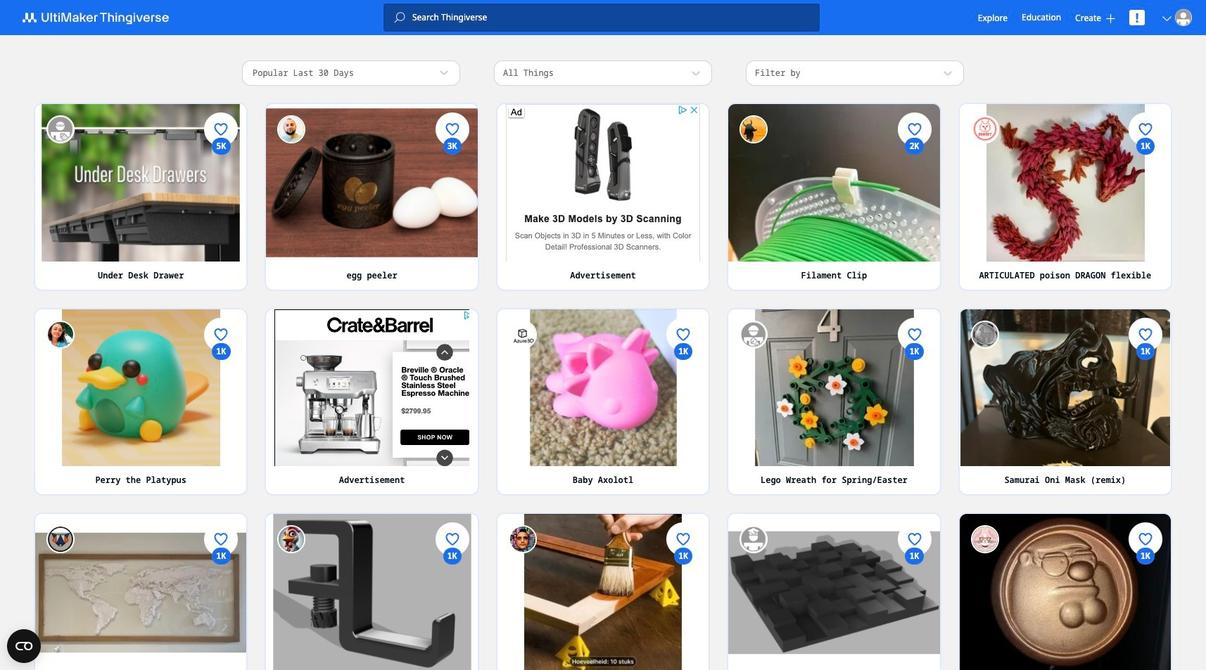 Task type: locate. For each thing, give the bounding box(es) containing it.
thumbnail representing peter medallion image
[[960, 515, 1171, 671]]

thumbnail representing filament clip image
[[728, 104, 940, 262]]

avatar image for thumbnail representing articulated poison dragon flexible
[[971, 115, 999, 144]]

advertisement element
[[506, 104, 700, 330], [275, 309, 486, 485]]

avatar image for thumbnail representing sound insulation panel (200mm x 200mm)
[[740, 526, 768, 554]]

avatar image for thumbnail representing desk headphone holder - updated
[[278, 526, 306, 554]]

thumbnail representing paint piramides image
[[497, 515, 709, 671]]

thumbnail representing topographic world map image
[[35, 515, 247, 671]]

open filter by image
[[941, 66, 955, 80]]

thumbnail representing samurai oni mask (remix) image
[[960, 309, 1171, 467]]

Search Thingiverse text field
[[405, 12, 820, 23]]

avatar image for thumbnail representing perry the platypus at the left
[[46, 321, 75, 349]]

0 horizontal spatial advertisement element
[[275, 309, 486, 485]]

thumbnail representing baby axolotl image
[[497, 309, 709, 467]]

avatar image for thumbnail representing paint piramides
[[509, 526, 537, 554]]

1 horizontal spatial advertisement element
[[506, 104, 700, 330]]

avatar image
[[1175, 9, 1192, 26], [46, 115, 75, 144], [278, 115, 306, 144], [740, 115, 768, 144], [971, 115, 999, 144], [46, 321, 75, 349], [509, 321, 537, 349], [740, 321, 768, 349], [971, 321, 999, 349], [46, 526, 75, 554], [278, 526, 306, 554], [509, 526, 537, 554], [740, 526, 768, 554], [971, 526, 999, 554]]

thumbnail representing perry the platypus image
[[35, 309, 247, 467]]



Task type: describe. For each thing, give the bounding box(es) containing it.
avatar image for 'thumbnail representing baby axolotl'
[[509, 321, 537, 349]]

thumbnail representing desk headphone holder - updated image
[[266, 515, 478, 671]]

thumbnail representing sound insulation panel (200mm x 200mm) image
[[728, 515, 940, 671]]

avatar image for thumbnail representing samurai oni mask (remix)
[[971, 321, 999, 349]]

avatar image for the thumbnail representing peter medallion in the right of the page
[[971, 526, 999, 554]]

thumbnail representing under desk drawer image
[[35, 104, 247, 262]]

open all things image
[[689, 66, 703, 80]]

thumbnail representing articulated poison dragon flexible image
[[960, 104, 1171, 262]]

avatar image for the thumbnail representing under desk drawer
[[46, 115, 75, 144]]

open widget image
[[7, 630, 41, 664]]

avatar image for thumbnail representing filament clip
[[740, 115, 768, 144]]

avatar image for thumbnail representing lego wreath for spring/easter
[[740, 321, 768, 349]]

avatar image for thumbnail representing egg peeler
[[278, 115, 306, 144]]

thumbnail representing egg peeler image
[[266, 104, 478, 262]]

plusicon image
[[1106, 14, 1115, 23]]

thumbnail representing lego wreath for spring/easter image
[[728, 309, 940, 467]]

makerbot logo image
[[14, 9, 186, 26]]

search control image
[[394, 12, 405, 23]]

avatar image for thumbnail representing topographic world map
[[46, 526, 75, 554]]



Task type: vqa. For each thing, say whether or not it's contained in the screenshot.
The Thumbnail Representing Topographic World Map AVATAR
yes



